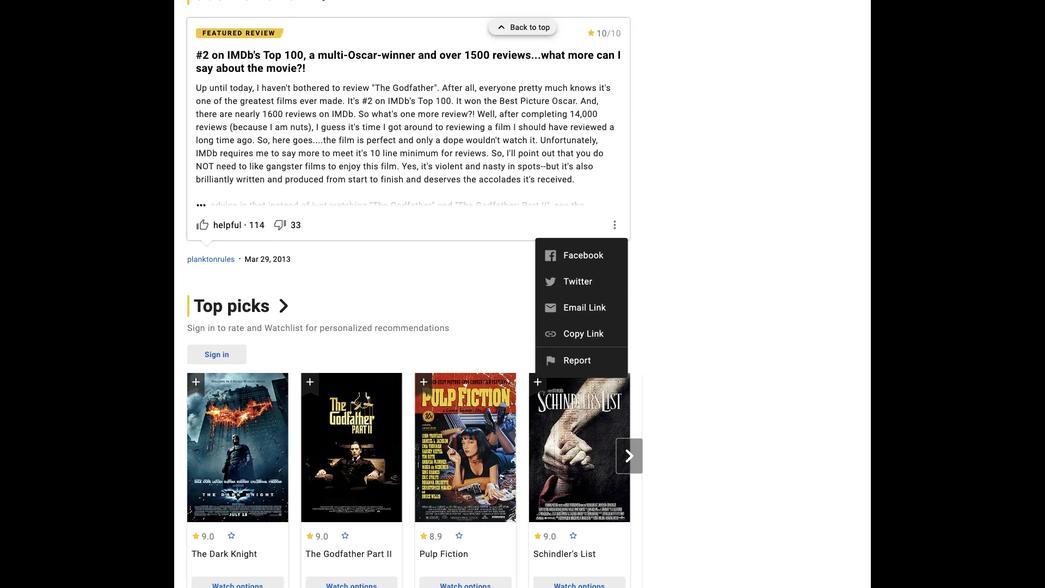 Task type: describe. For each thing, give the bounding box(es) containing it.
reviews.
[[456, 148, 489, 158]]

here
[[273, 135, 291, 145]]

up until today, i haven't bothered to review "the godfather". after all, everyone pretty much knows it's one of the greatest films ever made. it's #2 on imdb's top 100. it won the best picture oscar. and, there are nearly 1600 reviews on imdb. so what's one more review?! well, after completing 14,000 reviews (because i am nuts), i guess it's time i got around to reviewing a film i should have reviewed a long time ago. so, here goes....the film is perfect and only a dope wouldn't watch it. unfortunately, imdb requires me to say more to meet it's 10 line minimum for reviews. so, i'll point out that you do not need to like gangster films to enjoy this film. yes, it's violent and nasty in spots--but it's also brilliantly written and produced from start to finish and deserves the accolades it's received.
[[196, 83, 615, 184]]

i up greatest
[[257, 83, 259, 93]]

i up watch
[[514, 122, 516, 132]]

2 vertical spatial on
[[319, 109, 330, 119]]

100,
[[284, 48, 306, 61]]

list
[[581, 549, 596, 559]]

fiction
[[441, 549, 469, 559]]

should
[[519, 122, 547, 132]]

a inside my advice is that instead of just watching "the godfather" and "the godfather: part ii", see the combined version they created for television--with additional scenes that made it a very rich experience.
[[531, 213, 536, 224]]

"the for watching
[[370, 200, 388, 211]]

the down reviews.
[[464, 174, 477, 184]]

deserves
[[424, 174, 461, 184]]

star border inline image for part
[[341, 532, 350, 539]]

imdb.
[[332, 109, 356, 119]]

1 vertical spatial so,
[[492, 148, 504, 158]]

the up are
[[225, 96, 238, 106]]

0 horizontal spatial for
[[306, 323, 317, 333]]

copy link
[[564, 329, 604, 339]]

pulp fiction image
[[415, 373, 516, 522]]

the dark knight image
[[187, 373, 288, 522]]

so
[[359, 109, 369, 119]]

i left got
[[383, 122, 386, 132]]

it's down so
[[348, 122, 360, 132]]

a right reviewed
[[610, 122, 615, 132]]

produced
[[285, 174, 324, 184]]

it.
[[530, 135, 538, 145]]

it's right knows
[[599, 83, 611, 93]]

to left rate
[[218, 323, 226, 333]]

helpful • 114
[[213, 220, 265, 230]]

0 horizontal spatial time
[[216, 135, 235, 145]]

twitter image
[[544, 275, 557, 288]]

star inline image for schindler's list
[[534, 533, 542, 540]]

is inside my advice is that instead of just watching "the godfather" and "the godfather: part ii", see the combined version they created for television--with additional scenes that made it a very rich experience.
[[240, 200, 247, 211]]

100.
[[436, 96, 454, 106]]

add image for part
[[304, 376, 317, 389]]

of inside up until today, i haven't bothered to review "the godfather". after all, everyone pretty much knows it's one of the greatest films ever made. it's #2 on imdb's top 100. it won the best picture oscar. and, there are nearly 1600 reviews on imdb. so what's one more review?! well, after completing 14,000 reviews (because i am nuts), i guess it's time i got around to reviewing a film i should have reviewed a long time ago. so, here goes....the film is perfect and only a dope wouldn't watch it. unfortunately, imdb requires me to say more to meet it's 10 line minimum for reviews. so, i'll point out that you do not need to like gangster films to enjoy this film. yes, it's violent and nasty in spots--but it's also brilliantly written and produced from start to finish and deserves the accolades it's received.
[[214, 96, 222, 106]]

the dark knight
[[192, 549, 257, 559]]

watchlist
[[265, 323, 303, 333]]

unfortunately,
[[541, 135, 598, 145]]

the inside #2 on imdb's top 100, a multi-oscar-winner and over 1500 reviews...what more can i say about the movie?!
[[248, 62, 264, 74]]

recommendations
[[375, 323, 450, 333]]

1 horizontal spatial time
[[363, 122, 381, 132]]

sign in
[[205, 350, 229, 359]]

pulp fiction link
[[415, 549, 516, 570]]

gangster
[[266, 161, 303, 171]]

say inside up until today, i haven't bothered to review "the godfather". after all, everyone pretty much knows it's one of the greatest films ever made. it's #2 on imdb's top 100. it won the best picture oscar. and, there are nearly 1600 reviews on imdb. so what's one more review?! well, after completing 14,000 reviews (because i am nuts), i guess it's time i got around to reviewing a film i should have reviewed a long time ago. so, here goes....the film is perfect and only a dope wouldn't watch it. unfortunately, imdb requires me to say more to meet it's 10 line minimum for reviews. so, i'll point out that you do not need to like gangster films to enjoy this film. yes, it's violent and nasty in spots--but it's also brilliantly written and produced from start to finish and deserves the accolades it's received.
[[282, 148, 296, 158]]

flag image
[[544, 354, 557, 367]]

is helpful image
[[196, 218, 209, 231]]

8.9
[[430, 531, 443, 542]]

rate
[[228, 323, 245, 333]]

#2 inside up until today, i haven't bothered to review "the godfather". after all, everyone pretty much knows it's one of the greatest films ever made. it's #2 on imdb's top 100. it won the best picture oscar. and, there are nearly 1600 reviews on imdb. so what's one more review?! well, after completing 14,000 reviews (because i am nuts), i guess it's time i got around to reviewing a film i should have reviewed a long time ago. so, here goes....the film is perfect and only a dope wouldn't watch it. unfortunately, imdb requires me to say more to meet it's 10 line minimum for reviews. so, i'll point out that you do not need to like gangster films to enjoy this film. yes, it's violent and nasty in spots--but it's also brilliantly written and produced from start to finish and deserves the accolades it's received.
[[362, 96, 373, 106]]

received.
[[538, 174, 575, 184]]

forrest gump image
[[643, 373, 744, 522]]

i inside #2 on imdb's top 100, a multi-oscar-winner and over 1500 reviews...what more can i say about the movie?!
[[618, 48, 621, 61]]

mar
[[245, 255, 259, 264]]

a right only
[[436, 135, 441, 145]]

dope
[[443, 135, 464, 145]]

instead
[[268, 200, 299, 211]]

114
[[249, 220, 265, 230]]

copy link menu item
[[536, 321, 628, 347]]

9.0 for the godfather part ii
[[316, 531, 329, 542]]

need
[[216, 161, 236, 171]]

to up made.
[[332, 83, 341, 93]]

pulp fiction
[[420, 549, 469, 559]]

well,
[[478, 109, 497, 119]]

1 horizontal spatial reviews
[[286, 109, 317, 119]]

and down got
[[399, 135, 414, 145]]

like
[[250, 161, 264, 171]]

haven't
[[262, 83, 291, 93]]

picture
[[521, 96, 550, 106]]

group containing 8.9
[[415, 373, 516, 588]]

after
[[442, 83, 463, 93]]

it's
[[348, 96, 360, 106]]

to up from
[[328, 161, 337, 171]]

to right me
[[271, 148, 280, 158]]

9.0 for schindler's list
[[544, 531, 557, 542]]

are
[[220, 109, 233, 119]]

add image
[[532, 376, 545, 389]]

ever
[[300, 96, 317, 106]]

greatest
[[240, 96, 274, 106]]

start
[[348, 174, 368, 184]]

1 horizontal spatial film
[[495, 122, 511, 132]]

all,
[[465, 83, 477, 93]]

nasty
[[483, 161, 506, 171]]

more inside #2 on imdb's top 100, a multi-oscar-winner and over 1500 reviews...what more can i say about the movie?!
[[568, 48, 594, 61]]

add image inside "group"
[[418, 376, 431, 389]]

3 star border inline image from the left
[[455, 532, 464, 539]]

violent
[[436, 161, 463, 171]]

2 horizontal spatial 10
[[611, 28, 622, 38]]

featured
[[203, 29, 243, 37]]

in inside up until today, i haven't bothered to review "the godfather". after all, everyone pretty much knows it's one of the greatest films ever made. it's #2 on imdb's top 100. it won the best picture oscar. and, there are nearly 1600 reviews on imdb. so what's one more review?! well, after completing 14,000 reviews (because i am nuts), i guess it's time i got around to reviewing a film i should have reviewed a long time ago. so, here goes....the film is perfect and only a dope wouldn't watch it. unfortunately, imdb requires me to say more to meet it's 10 line minimum for reviews. so, i'll point out that you do not need to like gangster films to enjoy this film. yes, it's violent and nasty in spots--but it's also brilliantly written and produced from start to finish and deserves the accolades it's received.
[[508, 161, 516, 171]]

today,
[[230, 83, 254, 93]]

oscar-
[[348, 48, 382, 61]]

top inside #2 on imdb's top 100, a multi-oscar-winner and over 1500 reviews...what more can i say about the movie?!
[[263, 48, 282, 61]]

0 horizontal spatial so,
[[258, 135, 270, 145]]

very
[[539, 213, 556, 224]]

back to top
[[511, 23, 550, 32]]

line
[[383, 148, 398, 158]]

and down yes,
[[406, 174, 422, 184]]

- inside up until today, i haven't bothered to review "the godfather". after all, everyone pretty much knows it's one of the greatest films ever made. it's #2 on imdb's top 100. it won the best picture oscar. and, there are nearly 1600 reviews on imdb. so what's one more review?! well, after completing 14,000 reviews (because i am nuts), i guess it's time i got around to reviewing a film i should have reviewed a long time ago. so, here goes....the film is perfect and only a dope wouldn't watch it. unfortunately, imdb requires me to say more to meet it's 10 line minimum for reviews. so, i'll point out that you do not need to like gangster films to enjoy this film. yes, it's violent and nasty in spots--but it's also brilliantly written and produced from start to finish and deserves the accolades it's received.
[[544, 161, 546, 171]]

i'll
[[507, 148, 516, 158]]

1 horizontal spatial films
[[305, 161, 326, 171]]

#2 inside #2 on imdb's top 100, a multi-oscar-winner and over 1500 reviews...what more can i say about the movie?!
[[196, 48, 209, 61]]

and down gangster
[[267, 174, 283, 184]]

/
[[607, 28, 611, 38]]

knows
[[570, 83, 597, 93]]

star inline image for 10
[[587, 29, 596, 36]]

rich
[[558, 213, 574, 224]]

can
[[597, 48, 615, 61]]

top inside up until today, i haven't bothered to review "the godfather". after all, everyone pretty much knows it's one of the greatest films ever made. it's #2 on imdb's top 100. it won the best picture oscar. and, there are nearly 1600 reviews on imdb. so what's one more review?! well, after completing 14,000 reviews (because i am nuts), i guess it's time i got around to reviewing a film i should have reviewed a long time ago. so, here goes....the film is perfect and only a dope wouldn't watch it. unfortunately, imdb requires me to say more to meet it's 10 line minimum for reviews. so, i'll point out that you do not need to like gangster films to enjoy this film. yes, it's violent and nasty in spots--but it's also brilliantly written and produced from start to finish and deserves the accolades it's received.
[[418, 96, 434, 106]]

email image
[[544, 302, 557, 315]]

- inside my advice is that instead of just watching "the godfather" and "the godfather: part ii", see the combined version they created for television--with additional scenes that made it a very rich experience.
[[381, 213, 384, 224]]

0 horizontal spatial film
[[339, 135, 355, 145]]

minimum
[[400, 148, 439, 158]]

the up the well,
[[484, 96, 497, 106]]

1 horizontal spatial 10
[[597, 28, 607, 38]]

email link
[[564, 303, 606, 313]]

not
[[196, 161, 214, 171]]

0 horizontal spatial top
[[194, 296, 223, 316]]

made
[[498, 213, 521, 224]]

what's
[[372, 109, 398, 119]]

reviews...what
[[493, 48, 566, 61]]

0 horizontal spatial part
[[367, 549, 385, 559]]

back
[[511, 23, 528, 32]]

picks
[[227, 296, 270, 316]]

it's down minimum in the left top of the page
[[421, 161, 433, 171]]

for inside up until today, i haven't bothered to review "the godfather". after all, everyone pretty much knows it's one of the greatest films ever made. it's #2 on imdb's top 100. it won the best picture oscar. and, there are nearly 1600 reviews on imdb. so what's one more review?! well, after completing 14,000 reviews (because i am nuts), i guess it's time i got around to reviewing a film i should have reviewed a long time ago. so, here goes....the film is perfect and only a dope wouldn't watch it. unfortunately, imdb requires me to say more to meet it's 10 line minimum for reviews. so, i'll point out that you do not need to like gangster films to enjoy this film. yes, it's violent and nasty in spots--but it's also brilliantly written and produced from start to finish and deserves the accolades it's received.
[[441, 148, 453, 158]]

on inside #2 on imdb's top 100, a multi-oscar-winner and over 1500 reviews...what more can i say about the movie?!
[[212, 48, 224, 61]]

facebook link
[[536, 242, 628, 269]]

film.
[[381, 161, 400, 171]]

but
[[546, 161, 560, 171]]

top picks
[[194, 296, 270, 316]]

14,000
[[570, 109, 598, 119]]

there
[[196, 109, 217, 119]]

10 inside up until today, i haven't bothered to review "the godfather". after all, everyone pretty much knows it's one of the greatest films ever made. it's #2 on imdb's top 100. it won the best picture oscar. and, there are nearly 1600 reviews on imdb. so what's one more review?! well, after completing 14,000 reviews (because i am nuts), i guess it's time i got around to reviewing a film i should have reviewed a long time ago. so, here goes....the film is perfect and only a dope wouldn't watch it. unfortunately, imdb requires me to say more to meet it's 10 line minimum for reviews. so, i'll point out that you do not need to like gangster films to enjoy this film. yes, it's violent and nasty in spots--but it's also brilliantly written and produced from start to finish and deserves the accolades it's received.
[[370, 148, 381, 158]]

1 horizontal spatial chevron right inline image
[[623, 450, 636, 463]]

wouldn't
[[466, 135, 501, 145]]

link for email link
[[589, 303, 606, 313]]

it's down spots-
[[524, 174, 535, 184]]

from
[[326, 174, 346, 184]]

got
[[388, 122, 402, 132]]

oscar.
[[552, 96, 578, 106]]

requires
[[220, 148, 254, 158]]

long
[[196, 135, 214, 145]]



Task type: locate. For each thing, give the bounding box(es) containing it.
3 star inline image from the left
[[534, 533, 542, 540]]

2 horizontal spatial in
[[508, 161, 516, 171]]

0 horizontal spatial the
[[192, 549, 207, 559]]

2 the from the left
[[306, 549, 321, 559]]

of down until
[[214, 96, 222, 106]]

1 horizontal spatial star inline image
[[587, 29, 596, 36]]

is inside up until today, i haven't bothered to review "the godfather". after all, everyone pretty much knows it's one of the greatest films ever made. it's #2 on imdb's top 100. it won the best picture oscar. and, there are nearly 1600 reviews on imdb. so what's one more review?! well, after completing 14,000 reviews (because i am nuts), i guess it's time i got around to reviewing a film i should have reviewed a long time ago. so, here goes....the film is perfect and only a dope wouldn't watch it. unfortunately, imdb requires me to say more to meet it's 10 line minimum for reviews. so, i'll point out that you do not need to like gangster films to enjoy this film. yes, it's violent and nasty in spots--but it's also brilliantly written and produced from start to finish and deserves the accolades it's received.
[[357, 135, 364, 145]]

one
[[196, 96, 211, 106], [401, 109, 416, 119]]

star inline image for the godfather part ii
[[306, 533, 314, 540]]

watch
[[503, 135, 528, 145]]

sign for sign in to rate and watchlist for personalized recommendations
[[187, 323, 205, 333]]

more options image
[[609, 218, 622, 231]]

in for sign in to rate and watchlist for personalized recommendations
[[208, 323, 215, 333]]

0 vertical spatial is
[[357, 135, 364, 145]]

and up scenes
[[438, 200, 453, 211]]

0 vertical spatial films
[[277, 96, 297, 106]]

review inside up until today, i haven't bothered to review "the godfather". after all, everyone pretty much knows it's one of the greatest films ever made. it's #2 on imdb's top 100. it won the best picture oscar. and, there are nearly 1600 reviews on imdb. so what's one more review?! well, after completing 14,000 reviews (because i am nuts), i guess it's time i got around to reviewing a film i should have reviewed a long time ago. so, here goes....the film is perfect and only a dope wouldn't watch it. unfortunately, imdb requires me to say more to meet it's 10 line minimum for reviews. so, i'll point out that you do not need to like gangster films to enjoy this film. yes, it's violent and nasty in spots--but it's also brilliantly written and produced from start to finish and deserves the accolades it's received.
[[343, 83, 370, 93]]

2 horizontal spatial for
[[441, 148, 453, 158]]

nearly
[[235, 109, 260, 119]]

star inline image for pulp fiction
[[420, 533, 428, 540]]

the left dark
[[192, 549, 207, 559]]

films up produced
[[305, 161, 326, 171]]

0 horizontal spatial say
[[196, 62, 213, 74]]

sign inside button
[[205, 350, 221, 359]]

more left can
[[568, 48, 594, 61]]

star inline image left 8.9
[[420, 533, 428, 540]]

1 vertical spatial time
[[216, 135, 235, 145]]

up
[[196, 83, 207, 93]]

of inside my advice is that instead of just watching "the godfather" and "the godfather: part ii", see the combined version they created for television--with additional scenes that made it a very rich experience.
[[301, 200, 310, 211]]

1 vertical spatial is
[[240, 200, 247, 211]]

time down so
[[363, 122, 381, 132]]

imdb
[[196, 148, 218, 158]]

they
[[272, 213, 289, 224]]

twitter link
[[536, 269, 628, 295]]

0 horizontal spatial one
[[196, 96, 211, 106]]

about
[[216, 62, 245, 74]]

"the up 'what's'
[[372, 83, 391, 93]]

pretty
[[519, 83, 543, 93]]

have
[[549, 122, 568, 132]]

that up version
[[250, 200, 266, 211]]

around
[[404, 122, 433, 132]]

in left rate
[[208, 323, 215, 333]]

0 horizontal spatial of
[[214, 96, 222, 106]]

sign in button
[[187, 345, 247, 364]]

0 horizontal spatial in
[[208, 323, 215, 333]]

2 horizontal spatial more
[[568, 48, 594, 61]]

more
[[568, 48, 594, 61], [418, 109, 439, 119], [299, 148, 320, 158]]

0 horizontal spatial that
[[250, 200, 266, 211]]

say
[[196, 62, 213, 74], [282, 148, 296, 158]]

top left picks
[[194, 296, 223, 316]]

star inline image up 'the dark knight'
[[192, 533, 200, 540]]

1 vertical spatial top
[[418, 96, 434, 106]]

2 star inline image from the left
[[420, 533, 428, 540]]

1 horizontal spatial the
[[306, 549, 321, 559]]

godfather"
[[391, 200, 435, 211]]

1 horizontal spatial star inline image
[[420, 533, 428, 540]]

the godfather part ii
[[306, 549, 392, 559]]

personalized
[[320, 323, 373, 333]]

in inside button
[[223, 350, 229, 359]]

watching
[[330, 200, 367, 211]]

1 vertical spatial more
[[418, 109, 439, 119]]

won
[[465, 96, 482, 106]]

0 vertical spatial for
[[441, 148, 453, 158]]

sign up sign in
[[187, 323, 205, 333]]

to left the like at the left of page
[[239, 161, 247, 171]]

0 vertical spatial on
[[212, 48, 224, 61]]

the up today,
[[248, 62, 264, 74]]

0 vertical spatial say
[[196, 62, 213, 74]]

2 vertical spatial that
[[479, 213, 495, 224]]

that down unfortunately,
[[558, 148, 574, 158]]

link right email
[[589, 303, 606, 313]]

1 horizontal spatial top
[[263, 48, 282, 61]]

link right copy
[[587, 329, 604, 339]]

the right see at right
[[572, 200, 585, 211]]

2 vertical spatial in
[[223, 350, 229, 359]]

1 horizontal spatial #2
[[362, 96, 373, 106]]

1 horizontal spatial in
[[223, 350, 229, 359]]

1 horizontal spatial say
[[282, 148, 296, 158]]

#2 up so
[[362, 96, 373, 106]]

2 horizontal spatial add image
[[418, 376, 431, 389]]

the godfather part ii image
[[301, 373, 402, 522]]

"the inside up until today, i haven't bothered to review "the godfather". after all, everyone pretty much knows it's one of the greatest films ever made. it's #2 on imdb's top 100. it won the best picture oscar. and, there are nearly 1600 reviews on imdb. so what's one more review?! well, after completing 14,000 reviews (because i am nuts), i guess it's time i got around to reviewing a film i should have reviewed a long time ago. so, here goes....the film is perfect and only a dope wouldn't watch it. unfortunately, imdb requires me to say more to meet it's 10 line minimum for reviews. so, i'll point out that you do not need to like gangster films to enjoy this film. yes, it's violent and nasty in spots--but it's also brilliantly written and produced from start to finish and deserves the accolades it's received.
[[372, 83, 391, 93]]

top up the "movie?!"
[[263, 48, 282, 61]]

0 vertical spatial review
[[246, 29, 276, 37]]

review up it's
[[343, 83, 370, 93]]

1 horizontal spatial review
[[343, 83, 370, 93]]

2 horizontal spatial that
[[558, 148, 574, 158]]

facebook image
[[544, 249, 557, 262]]

2 vertical spatial top
[[194, 296, 223, 316]]

helpful
[[213, 220, 242, 230]]

3 add image from the left
[[418, 376, 431, 389]]

ii
[[387, 549, 392, 559]]

1 add image from the left
[[190, 376, 203, 389]]

1 horizontal spatial part
[[522, 200, 540, 211]]

2013
[[273, 255, 291, 264]]

say inside #2 on imdb's top 100, a multi-oscar-winner and over 1500 reviews...what more can i say about the movie?!
[[196, 62, 213, 74]]

ago.
[[237, 135, 255, 145]]

do
[[594, 148, 604, 158]]

film
[[495, 122, 511, 132], [339, 135, 355, 145]]

the godfather part ii link
[[301, 549, 402, 570]]

for inside my advice is that instead of just watching "the godfather" and "the godfather: part ii", see the combined version they created for television--with additional scenes that made it a very rich experience.
[[325, 213, 337, 224]]

for down the just
[[325, 213, 337, 224]]

0 horizontal spatial review
[[246, 29, 276, 37]]

1 horizontal spatial on
[[319, 109, 330, 119]]

a right "it" at the right top of page
[[531, 213, 536, 224]]

see
[[555, 200, 569, 211]]

"the up scenes
[[455, 200, 474, 211]]

me
[[256, 148, 269, 158]]

guess
[[321, 122, 346, 132]]

0 vertical spatial imdb's
[[227, 48, 261, 61]]

2 horizontal spatial star border inline image
[[455, 532, 464, 539]]

imdb's up the about at left top
[[227, 48, 261, 61]]

one down the "up"
[[196, 96, 211, 106]]

0 vertical spatial -
[[544, 161, 546, 171]]

i right can
[[618, 48, 621, 61]]

1 vertical spatial in
[[208, 323, 215, 333]]

it's right but
[[562, 161, 574, 171]]

imdb's inside up until today, i haven't bothered to review "the godfather". after all, everyone pretty much knows it's one of the greatest films ever made. it's #2 on imdb's top 100. it won the best picture oscar. and, there are nearly 1600 reviews on imdb. so what's one more review?! well, after completing 14,000 reviews (because i am nuts), i guess it's time i got around to reviewing a film i should have reviewed a long time ago. so, here goes....the film is perfect and only a dope wouldn't watch it. unfortunately, imdb requires me to say more to meet it's 10 line minimum for reviews. so, i'll point out that you do not need to like gangster films to enjoy this film. yes, it's violent and nasty in spots--but it's also brilliantly written and produced from start to finish and deserves the accolades it's received.
[[388, 96, 416, 106]]

review
[[246, 29, 276, 37], [343, 83, 370, 93]]

2 vertical spatial for
[[306, 323, 317, 333]]

(because
[[230, 122, 268, 132]]

enjoy
[[339, 161, 361, 171]]

films down haven't
[[277, 96, 297, 106]]

for up the violent
[[441, 148, 453, 158]]

part inside my advice is that instead of just watching "the godfather" and "the godfather: part ii", see the combined version they created for television--with additional scenes that made it a very rich experience.
[[522, 200, 540, 211]]

see more image
[[193, 199, 210, 212]]

menu containing facebook
[[536, 242, 628, 374]]

a inside #2 on imdb's top 100, a multi-oscar-winner and over 1500 reviews...what more can i say about the movie?!
[[309, 48, 315, 61]]

schindler's list image
[[529, 373, 630, 522]]

facebook
[[564, 250, 604, 261]]

1 the from the left
[[192, 549, 207, 559]]

0 horizontal spatial star inline image
[[192, 533, 200, 540]]

reviews down there
[[196, 122, 227, 132]]

0 horizontal spatial #2
[[196, 48, 209, 61]]

so, up me
[[258, 135, 270, 145]]

featured review
[[203, 29, 276, 37]]

meet
[[333, 148, 354, 158]]

and inside #2 on imdb's top 100, a multi-oscar-winner and over 1500 reviews...what more can i say about the movie?!
[[418, 48, 437, 61]]

link for copy link
[[587, 329, 604, 339]]

0 vertical spatial so,
[[258, 135, 270, 145]]

1 vertical spatial review
[[343, 83, 370, 93]]

0 vertical spatial one
[[196, 96, 211, 106]]

0 vertical spatial in
[[508, 161, 516, 171]]

spots-
[[518, 161, 544, 171]]

report menu item
[[536, 347, 628, 374]]

chevron right inline image inside top picks link
[[277, 299, 291, 313]]

expand less image
[[495, 20, 511, 35]]

and right rate
[[247, 323, 262, 333]]

that
[[558, 148, 574, 158], [250, 200, 266, 211], [479, 213, 495, 224]]

am
[[275, 122, 288, 132]]

is not helpful image
[[274, 218, 287, 231]]

2 horizontal spatial 9.0
[[544, 531, 557, 542]]

star border inline image up fiction
[[455, 532, 464, 539]]

reviews
[[286, 109, 317, 119], [196, 122, 227, 132]]

star inline image inside "group"
[[420, 533, 428, 540]]

review right featured
[[246, 29, 276, 37]]

star inline image for 9.0
[[192, 533, 200, 540]]

0 vertical spatial sign
[[187, 323, 205, 333]]

for
[[441, 148, 453, 158], [325, 213, 337, 224], [306, 323, 317, 333]]

1 vertical spatial reviews
[[196, 122, 227, 132]]

2 9.0 from the left
[[316, 531, 329, 542]]

to left 'meet'
[[322, 148, 330, 158]]

chevron right inline image
[[277, 299, 291, 313], [623, 450, 636, 463]]

0 vertical spatial time
[[363, 122, 381, 132]]

it's up this
[[356, 148, 368, 158]]

winner
[[382, 48, 416, 61]]

reviews up the nuts),
[[286, 109, 317, 119]]

to up the dope
[[436, 122, 444, 132]]

more down goes....the at the left
[[299, 148, 320, 158]]

star border inline image
[[227, 532, 236, 539], [341, 532, 350, 539], [455, 532, 464, 539]]

imdb's inside #2 on imdb's top 100, a multi-oscar-winner and over 1500 reviews...what more can i say about the movie?!
[[227, 48, 261, 61]]

sign down top picks
[[205, 350, 221, 359]]

and inside my advice is that instead of just watching "the godfather" and "the godfather: part ii", see the combined version they created for television--with additional scenes that made it a very rich experience.
[[438, 200, 453, 211]]

0 vertical spatial reviews
[[286, 109, 317, 119]]

sign in to rate and watchlist for personalized recommendations
[[187, 323, 450, 333]]

0 horizontal spatial reviews
[[196, 122, 227, 132]]

0 vertical spatial part
[[522, 200, 540, 211]]

0 vertical spatial link
[[589, 303, 606, 313]]

1 vertical spatial #2
[[362, 96, 373, 106]]

menu
[[536, 242, 628, 374]]

2 horizontal spatial star inline image
[[534, 533, 542, 540]]

say up the "up"
[[196, 62, 213, 74]]

9.0 up dark
[[202, 531, 215, 542]]

top down godfather".
[[418, 96, 434, 106]]

ii",
[[542, 200, 552, 211]]

#2 down featured
[[196, 48, 209, 61]]

top picks link
[[187, 295, 291, 317]]

1 horizontal spatial that
[[479, 213, 495, 224]]

0 vertical spatial more
[[568, 48, 594, 61]]

in down i'll
[[508, 161, 516, 171]]

9.0 for the dark knight
[[202, 531, 215, 542]]

"the for review
[[372, 83, 391, 93]]

and left over
[[418, 48, 437, 61]]

2 add image from the left
[[304, 376, 317, 389]]

to down this
[[370, 174, 379, 184]]

1 horizontal spatial one
[[401, 109, 416, 119]]

additional
[[404, 213, 445, 224]]

1 horizontal spatial star border inline image
[[341, 532, 350, 539]]

star border inline image for knight
[[227, 532, 236, 539]]

1 vertical spatial films
[[305, 161, 326, 171]]

2 vertical spatial more
[[299, 148, 320, 158]]

until
[[210, 83, 228, 93]]

part up "it" at the right top of page
[[522, 200, 540, 211]]

that inside up until today, i haven't bothered to review "the godfather". after all, everyone pretty much knows it's one of the greatest films ever made. it's #2 on imdb's top 100. it won the best picture oscar. and, there are nearly 1600 reviews on imdb. so what's one more review?! well, after completing 14,000 reviews (because i am nuts), i guess it's time i got around to reviewing a film i should have reviewed a long time ago. so, here goes....the film is perfect and only a dope wouldn't watch it. unfortunately, imdb requires me to say more to meet it's 10 line minimum for reviews. so, i'll point out that you do not need to like gangster films to enjoy this film. yes, it's violent and nasty in spots--but it's also brilliantly written and produced from start to finish and deserves the accolades it's received.
[[558, 148, 574, 158]]

1 horizontal spatial so,
[[492, 148, 504, 158]]

0 vertical spatial chevron right inline image
[[277, 299, 291, 313]]

1 horizontal spatial 9.0
[[316, 531, 329, 542]]

and down reviews.
[[466, 161, 481, 171]]

i up goes....the at the left
[[316, 122, 319, 132]]

0 horizontal spatial add image
[[190, 376, 203, 389]]

"the up with at the left top of page
[[370, 200, 388, 211]]

review?!
[[442, 109, 475, 119]]

films
[[277, 96, 297, 106], [305, 161, 326, 171]]

of up created
[[301, 200, 310, 211]]

i
[[618, 48, 621, 61], [257, 83, 259, 93], [270, 122, 273, 132], [316, 122, 319, 132], [383, 122, 386, 132], [514, 122, 516, 132]]

1 star inline image from the left
[[306, 533, 314, 540]]

0 horizontal spatial star inline image
[[306, 533, 314, 540]]

0 vertical spatial #2
[[196, 48, 209, 61]]

star border inline image
[[569, 532, 578, 539]]

film down 'after'
[[495, 122, 511, 132]]

for right "watchlist"
[[306, 323, 317, 333]]

movie?!
[[267, 62, 306, 74]]

a right 100,
[[309, 48, 315, 61]]

on down made.
[[319, 109, 330, 119]]

29,
[[261, 255, 271, 264]]

link image
[[544, 328, 557, 341]]

1 vertical spatial that
[[250, 200, 266, 211]]

to inside button
[[530, 23, 537, 32]]

1 horizontal spatial -
[[544, 161, 546, 171]]

1 vertical spatial for
[[325, 213, 337, 224]]

1 vertical spatial of
[[301, 200, 310, 211]]

0 vertical spatial top
[[263, 48, 282, 61]]

email
[[564, 303, 587, 313]]

is left perfect at the left of the page
[[357, 135, 364, 145]]

best
[[500, 96, 518, 106]]

9.0 up schindler's
[[544, 531, 557, 542]]

0 horizontal spatial imdb's
[[227, 48, 261, 61]]

#2
[[196, 48, 209, 61], [362, 96, 373, 106]]

pulp
[[420, 549, 438, 559]]

1 vertical spatial imdb's
[[388, 96, 416, 106]]

2 star border inline image from the left
[[341, 532, 350, 539]]

knight
[[231, 549, 257, 559]]

star inline image
[[306, 533, 314, 540], [420, 533, 428, 540], [534, 533, 542, 540]]

time up requires
[[216, 135, 235, 145]]

1 9.0 from the left
[[202, 531, 215, 542]]

1 horizontal spatial more
[[418, 109, 439, 119]]

imdb's down godfather".
[[388, 96, 416, 106]]

reviewed
[[571, 122, 607, 132]]

add image
[[190, 376, 203, 389], [304, 376, 317, 389], [418, 376, 431, 389]]

to left top at the top right
[[530, 23, 537, 32]]

a
[[309, 48, 315, 61], [488, 122, 493, 132], [610, 122, 615, 132], [436, 135, 441, 145], [531, 213, 536, 224]]

a down the well,
[[488, 122, 493, 132]]

advice
[[211, 200, 238, 211]]

0 vertical spatial film
[[495, 122, 511, 132]]

•
[[244, 220, 247, 230]]

written
[[236, 174, 265, 184]]

0 vertical spatial of
[[214, 96, 222, 106]]

out
[[542, 148, 555, 158]]

1 vertical spatial -
[[381, 213, 384, 224]]

the
[[192, 549, 207, 559], [306, 549, 321, 559]]

schindler's list link
[[529, 549, 630, 570]]

everyone
[[479, 83, 516, 93]]

the inside my advice is that instead of just watching "the godfather" and "the godfather: part ii", see the combined version they created for television--with additional scenes that made it a very rich experience.
[[572, 200, 585, 211]]

0 horizontal spatial -
[[381, 213, 384, 224]]

is up version
[[240, 200, 247, 211]]

1 vertical spatial chevron right inline image
[[623, 450, 636, 463]]

star inline image up schindler's
[[534, 533, 542, 540]]

top
[[263, 48, 282, 61], [418, 96, 434, 106], [194, 296, 223, 316]]

in for sign in
[[223, 350, 229, 359]]

sign for sign in
[[205, 350, 221, 359]]

add image for knight
[[190, 376, 203, 389]]

9.0 up 'godfather'
[[316, 531, 329, 542]]

1 horizontal spatial is
[[357, 135, 364, 145]]

1 vertical spatial one
[[401, 109, 416, 119]]

godfather
[[324, 549, 365, 559]]

the for the godfather part ii
[[306, 549, 321, 559]]

3 9.0 from the left
[[544, 531, 557, 542]]

i left am
[[270, 122, 273, 132]]

created
[[291, 213, 323, 224]]

one up around
[[401, 109, 416, 119]]

1 vertical spatial star inline image
[[192, 533, 200, 540]]

1 vertical spatial on
[[375, 96, 386, 106]]

the for the dark knight
[[192, 549, 207, 559]]

the left 'godfather'
[[306, 549, 321, 559]]

star border inline image up 'godfather'
[[341, 532, 350, 539]]

email link link
[[536, 295, 628, 321]]

planktonrules button
[[187, 254, 235, 265]]

on up 'what's'
[[375, 96, 386, 106]]

1 horizontal spatial of
[[301, 200, 310, 211]]

finish
[[381, 174, 404, 184]]

and,
[[581, 96, 599, 106]]

report
[[564, 355, 591, 366]]

1 star border inline image from the left
[[227, 532, 236, 539]]

link inside menu item
[[587, 329, 604, 339]]

star inline image left 10 / 10
[[587, 29, 596, 36]]

star inline image
[[587, 29, 596, 36], [192, 533, 200, 540]]

say up gangster
[[282, 148, 296, 158]]

0 horizontal spatial on
[[212, 48, 224, 61]]

accolades
[[479, 174, 521, 184]]

bothered
[[293, 83, 330, 93]]

group
[[174, 373, 744, 588], [187, 373, 288, 588], [187, 373, 288, 522], [301, 373, 402, 588], [301, 373, 402, 522], [415, 373, 516, 588], [415, 373, 516, 522], [529, 373, 630, 588], [529, 373, 630, 522]]

star inline image up the godfather part ii
[[306, 533, 314, 540]]

so, left i'll
[[492, 148, 504, 158]]

1 vertical spatial film
[[339, 135, 355, 145]]

part left ii
[[367, 549, 385, 559]]

in down rate
[[223, 350, 229, 359]]

that down 'godfather:'
[[479, 213, 495, 224]]

on up the about at left top
[[212, 48, 224, 61]]

1 vertical spatial link
[[587, 329, 604, 339]]

more up around
[[418, 109, 439, 119]]



Task type: vqa. For each thing, say whether or not it's contained in the screenshot.
TV
no



